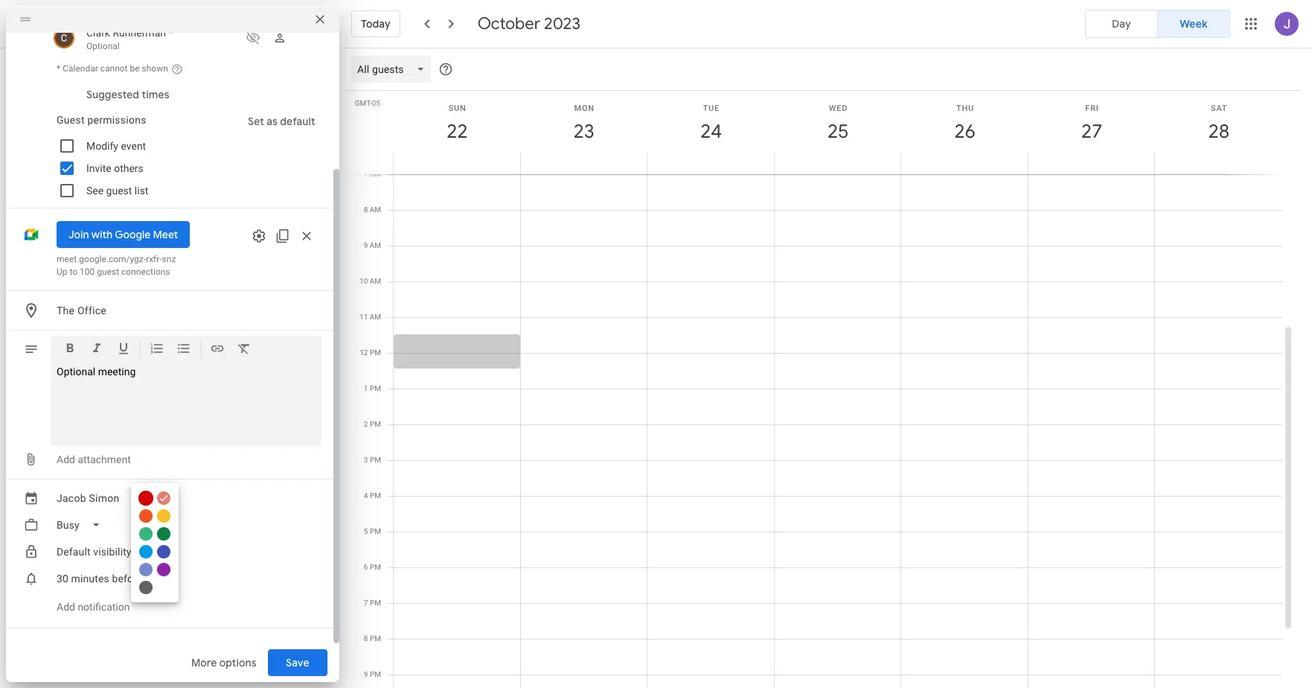 Task type: locate. For each thing, give the bounding box(es) containing it.
am down 8 am
[[370, 241, 381, 249]]

meet.google.com/ygz-rxfr-snz up to 100 guest connections
[[57, 254, 176, 277]]

day
[[1113, 17, 1132, 31]]

1 pm from the top
[[370, 349, 381, 357]]

group
[[51, 108, 322, 202]]

modify
[[86, 140, 118, 152]]

5 am from the top
[[370, 313, 381, 321]]

1 pm
[[364, 384, 381, 392]]

10
[[360, 277, 368, 285]]

am for 9 am
[[370, 241, 381, 249]]

3 pm
[[364, 456, 381, 464]]

8 pm from the top
[[370, 599, 381, 607]]

tue
[[703, 104, 720, 113]]

pm right 1
[[370, 384, 381, 392]]

add notification button
[[51, 589, 136, 625]]

1 9 from the top
[[364, 241, 368, 249]]

9 for 9 pm
[[364, 670, 368, 678]]

italic image
[[89, 341, 104, 358]]

0 vertical spatial add
[[57, 454, 75, 465]]

pm for 9 pm
[[370, 670, 381, 678]]

27
[[1081, 119, 1102, 144]]

wed
[[829, 104, 848, 113]]

grid
[[346, 48, 1295, 688]]

bulleted list image
[[176, 341, 191, 358]]

2 am from the top
[[370, 206, 381, 214]]

others
[[114, 162, 144, 174]]

add inside button
[[57, 454, 75, 465]]

october 2023
[[478, 13, 581, 34]]

1 vertical spatial *
[[57, 63, 60, 74]]

0 vertical spatial 8
[[364, 206, 368, 214]]

5 pm from the top
[[370, 491, 381, 500]]

0 vertical spatial guest
[[106, 185, 132, 197]]

pm
[[370, 349, 381, 357], [370, 384, 381, 392], [370, 420, 381, 428], [370, 456, 381, 464], [370, 491, 381, 500], [370, 527, 381, 535], [370, 563, 381, 571], [370, 599, 381, 607], [370, 634, 381, 643], [370, 670, 381, 678]]

None field
[[351, 56, 437, 83], [51, 512, 112, 538], [51, 538, 164, 565], [51, 565, 175, 592], [351, 56, 437, 83], [51, 512, 112, 538], [51, 538, 164, 565], [51, 565, 175, 592]]

2 9 from the top
[[364, 670, 368, 678]]

* right runnerman
[[169, 27, 173, 39]]

pm right 2
[[370, 420, 381, 428]]

am for 10 am
[[370, 277, 381, 285]]

jacob
[[57, 492, 86, 504]]

4 pm from the top
[[370, 456, 381, 464]]

join with google meet link
[[57, 221, 190, 248]]

26 column header
[[901, 91, 1029, 174]]

insert link image
[[210, 341, 225, 358]]

to
[[70, 267, 78, 277]]

pm for 4 pm
[[370, 491, 381, 500]]

6
[[364, 563, 368, 571]]

invite others
[[86, 162, 144, 174]]

see guest list
[[86, 185, 149, 197]]

tangerine, set event color menu item
[[140, 509, 153, 523]]

9 pm from the top
[[370, 634, 381, 643]]

22 column header
[[393, 91, 521, 174]]

guest
[[106, 185, 132, 197], [97, 267, 119, 277]]

100
[[80, 267, 95, 277]]

9 am
[[364, 241, 381, 249]]

optional down bold image
[[57, 366, 95, 378]]

join with google meet
[[69, 228, 178, 241]]

* inside clark runnerman * optional
[[169, 27, 173, 39]]

show schedule of clark runnerman image
[[241, 26, 265, 50]]

remove formatting image
[[237, 341, 252, 358]]

1 vertical spatial 8
[[364, 634, 368, 643]]

cannot
[[100, 63, 128, 74]]

pm right 5
[[370, 527, 381, 535]]

2 8 from the top
[[364, 634, 368, 643]]

7 up 8 am
[[364, 170, 368, 178]]

2 pm from the top
[[370, 384, 381, 392]]

default
[[280, 115, 316, 128]]

event
[[121, 140, 146, 152]]

modify event
[[86, 140, 146, 152]]

28
[[1208, 119, 1229, 144]]

the
[[57, 305, 75, 316]]

0 vertical spatial 7
[[364, 170, 368, 178]]

4 pm
[[364, 491, 381, 500]]

pm up 8 pm
[[370, 599, 381, 607]]

pm for 2 pm
[[370, 420, 381, 428]]

8
[[364, 206, 368, 214], [364, 634, 368, 643]]

option group
[[1086, 10, 1231, 38]]

7 pm
[[364, 599, 381, 607]]

office
[[77, 305, 106, 316]]

add for add attachment
[[57, 454, 75, 465]]

1 vertical spatial guest
[[97, 267, 119, 277]]

0 vertical spatial optional
[[86, 41, 120, 51]]

pm for 12 pm
[[370, 349, 381, 357]]

basil, set event color menu item
[[157, 527, 171, 541]]

Description text field
[[57, 366, 316, 440]]

times
[[142, 88, 170, 101]]

set as default
[[248, 115, 316, 128]]

8 down 7 am
[[364, 206, 368, 214]]

shown
[[142, 63, 168, 74]]

am up 8 am
[[370, 170, 381, 178]]

underline image
[[116, 341, 131, 358]]

*
[[169, 27, 173, 39], [57, 63, 60, 74]]

add left the notification
[[57, 601, 75, 613]]

add inside "button"
[[57, 601, 75, 613]]

am right 11
[[370, 313, 381, 321]]

3 am from the top
[[370, 241, 381, 249]]

pm right the 6
[[370, 563, 381, 571]]

9 down 8 pm
[[364, 670, 368, 678]]

28 column header
[[1155, 91, 1283, 174]]

add
[[57, 454, 75, 465], [57, 601, 75, 613]]

1 vertical spatial 9
[[364, 670, 368, 678]]

27 column header
[[1028, 91, 1156, 174]]

1 vertical spatial 7
[[364, 599, 368, 607]]

1 7 from the top
[[364, 170, 368, 178]]

pm down 8 pm
[[370, 670, 381, 678]]

sat
[[1212, 104, 1228, 113]]

1 add from the top
[[57, 454, 75, 465]]

pm up 9 pm
[[370, 634, 381, 643]]

pm right 3
[[370, 456, 381, 464]]

4 am from the top
[[370, 277, 381, 285]]

3 pm from the top
[[370, 420, 381, 428]]

23
[[573, 119, 594, 144]]

0 horizontal spatial *
[[57, 63, 60, 74]]

add notification
[[57, 601, 130, 613]]

8 for 8 pm
[[364, 634, 368, 643]]

05
[[372, 99, 381, 107]]

jacob simon
[[57, 492, 119, 504]]

24 column header
[[647, 91, 775, 174]]

7 down the 6
[[364, 599, 368, 607]]

sunday, october 22 element
[[440, 115, 475, 149]]

bold image
[[63, 341, 77, 358]]

1 8 from the top
[[364, 206, 368, 214]]

1 vertical spatial add
[[57, 601, 75, 613]]

wed 25
[[827, 104, 848, 144]]

25 column header
[[774, 91, 902, 174]]

10 pm from the top
[[370, 670, 381, 678]]

6 pm from the top
[[370, 527, 381, 535]]

tue 24
[[700, 104, 721, 144]]

monday, october 23 element
[[567, 115, 602, 149]]

5
[[364, 527, 368, 535]]

0 vertical spatial 9
[[364, 241, 368, 249]]

2 7 from the top
[[364, 599, 368, 607]]

add for add notification
[[57, 601, 75, 613]]

7
[[364, 170, 368, 178], [364, 599, 368, 607]]

suggested times
[[86, 88, 170, 101]]

am down 7 am
[[370, 206, 381, 214]]

thu 26
[[954, 104, 975, 144]]

suggested times button
[[80, 81, 176, 108]]

guest inside meet.google.com/ygz-rxfr-snz up to 100 guest connections
[[97, 267, 119, 277]]

guest left the list
[[106, 185, 132, 197]]

am right 10
[[370, 277, 381, 285]]

october
[[478, 13, 541, 34]]

clark runnerman, optional tree item
[[51, 23, 322, 54]]

optional down clark
[[86, 41, 120, 51]]

pm for 7 pm
[[370, 599, 381, 607]]

add left the attachment
[[57, 454, 75, 465]]

8 for 8 am
[[364, 206, 368, 214]]

* left calendar
[[57, 63, 60, 74]]

2 add from the top
[[57, 601, 75, 613]]

7 pm from the top
[[370, 563, 381, 571]]

suggested
[[86, 88, 139, 101]]

9 up 10
[[364, 241, 368, 249]]

10 am
[[360, 277, 381, 285]]

7 am
[[364, 170, 381, 178]]

today
[[361, 17, 391, 31]]

sun 22
[[446, 104, 467, 144]]

rxfr-
[[146, 254, 162, 264]]

pm right 12 on the left bottom of the page
[[370, 349, 381, 357]]

1 vertical spatial optional
[[57, 366, 95, 378]]

1 am from the top
[[370, 170, 381, 178]]

8 up 9 pm
[[364, 634, 368, 643]]

peacock, set event color menu item
[[140, 545, 153, 559]]

11
[[360, 313, 368, 321]]

0 vertical spatial *
[[169, 27, 173, 39]]

guest down meet.google.com/ygz-
[[97, 267, 119, 277]]

1 horizontal spatial *
[[169, 27, 173, 39]]

am
[[370, 170, 381, 178], [370, 206, 381, 214], [370, 241, 381, 249], [370, 277, 381, 285], [370, 313, 381, 321]]

pm right 4 at the left bottom of the page
[[370, 491, 381, 500]]



Task type: describe. For each thing, give the bounding box(es) containing it.
9 for 9 am
[[364, 241, 368, 249]]

option group containing day
[[1086, 10, 1231, 38]]

gmt-
[[355, 99, 372, 107]]

pm for 3 pm
[[370, 456, 381, 464]]

mon
[[575, 104, 595, 113]]

23 column header
[[520, 91, 648, 174]]

formatting options toolbar
[[51, 336, 322, 367]]

8 am
[[364, 206, 381, 214]]

the office
[[57, 305, 106, 316]]

calendar
[[63, 63, 98, 74]]

sage, set event color menu item
[[140, 527, 153, 541]]

sun
[[449, 104, 467, 113]]

see
[[86, 185, 104, 197]]

as
[[267, 115, 278, 128]]

numbered list image
[[150, 341, 165, 358]]

join
[[69, 228, 89, 241]]

2023
[[544, 13, 581, 34]]

2
[[364, 420, 368, 428]]

2 pm
[[364, 420, 381, 428]]

22
[[446, 119, 467, 144]]

grape, set event color menu item
[[157, 563, 171, 576]]

fri
[[1086, 104, 1100, 113]]

Week radio
[[1158, 10, 1231, 38]]

guest
[[57, 114, 85, 126]]

list
[[135, 185, 149, 197]]

up
[[57, 267, 67, 277]]

7 for 7 pm
[[364, 599, 368, 607]]

clark runnerman * optional
[[86, 27, 173, 51]]

sat 28
[[1208, 104, 1229, 144]]

optional inside clark runnerman * optional
[[86, 41, 120, 51]]

optional meeting
[[57, 366, 136, 378]]

fri 27
[[1081, 104, 1102, 144]]

flamingo, set event color menu item
[[157, 491, 171, 505]]

graphite, set event color menu item
[[140, 581, 153, 594]]

12
[[360, 349, 368, 357]]

invite
[[86, 162, 111, 174]]

blueberry, set event color menu item
[[157, 545, 171, 559]]

am for 7 am
[[370, 170, 381, 178]]

am for 11 am
[[370, 313, 381, 321]]

set as default button
[[242, 108, 322, 135]]

with
[[91, 228, 113, 241]]

the office button
[[51, 297, 322, 324]]

group containing guest permissions
[[51, 108, 322, 202]]

optional inside text box
[[57, 366, 95, 378]]

thursday, october 26 element
[[948, 115, 983, 149]]

6 pm
[[364, 563, 381, 571]]

runnerman
[[113, 27, 166, 39]]

today button
[[351, 6, 400, 42]]

26
[[954, 119, 975, 144]]

banana, set event color menu item
[[157, 509, 171, 523]]

tomato, set event color menu item
[[139, 491, 154, 506]]

thu
[[957, 104, 975, 113]]

4
[[364, 491, 368, 500]]

meet.google.com/ygz-
[[57, 254, 146, 264]]

saturday, october 28 element
[[1202, 115, 1237, 149]]

pm for 6 pm
[[370, 563, 381, 571]]

gmt-05
[[355, 99, 381, 107]]

friday, october 27 element
[[1075, 115, 1110, 149]]

wednesday, october 25 element
[[821, 115, 856, 149]]

set
[[248, 115, 264, 128]]

7 for 7 am
[[364, 170, 368, 178]]

am for 8 am
[[370, 206, 381, 214]]

* calendar cannot be shown
[[57, 63, 168, 74]]

add attachment
[[57, 454, 131, 465]]

25
[[827, 119, 848, 144]]

3
[[364, 456, 368, 464]]

8 pm
[[364, 634, 381, 643]]

pm for 5 pm
[[370, 527, 381, 535]]

notification
[[78, 601, 130, 613]]

lavender, set event color menu item
[[140, 563, 153, 576]]

5 pm
[[364, 527, 381, 535]]

permissions
[[87, 114, 146, 126]]

11 am
[[360, 313, 381, 321]]

connections
[[121, 267, 170, 277]]

tuesday, october 24 element
[[694, 115, 729, 149]]

snz
[[162, 254, 176, 264]]

attachment
[[78, 454, 131, 465]]

pm for 8 pm
[[370, 634, 381, 643]]

24
[[700, 119, 721, 144]]

be
[[130, 63, 140, 74]]

grid containing 22
[[346, 48, 1295, 688]]

meet
[[153, 228, 178, 241]]

guest permissions
[[57, 114, 146, 126]]

Day radio
[[1086, 10, 1159, 38]]

clark
[[86, 27, 110, 39]]

1
[[364, 384, 368, 392]]

google
[[115, 228, 151, 241]]

12 pm
[[360, 349, 381, 357]]

9 pm
[[364, 670, 381, 678]]

add attachment button
[[51, 446, 137, 473]]

pm for 1 pm
[[370, 384, 381, 392]]

mon 23
[[573, 104, 595, 144]]



Task type: vqa. For each thing, say whether or not it's contained in the screenshot.
9 corresponding to 9 PM
yes



